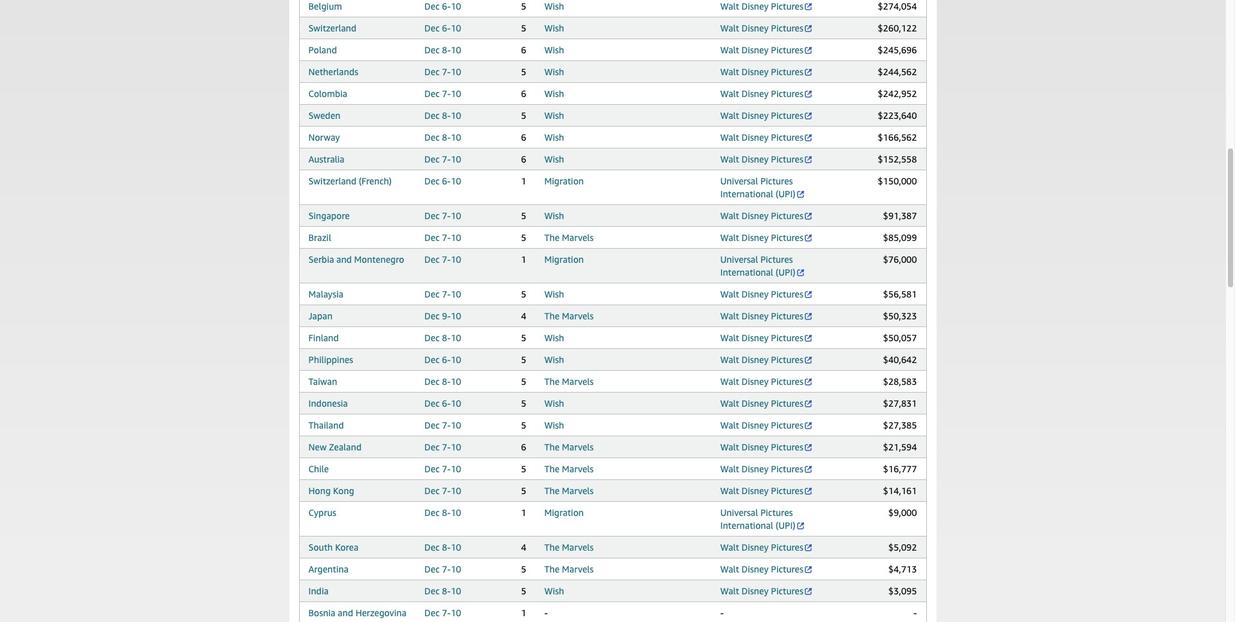 Task type: vqa. For each thing, say whether or not it's contained in the screenshot.
first <0.1% from the bottom of the page
no



Task type: locate. For each thing, give the bounding box(es) containing it.
1 vertical spatial universal pictures international (upi)
[[721, 254, 796, 278]]

2 vertical spatial (upi)
[[776, 521, 796, 532]]

disney for $223,640
[[742, 110, 769, 121]]

walt for $4,713
[[721, 564, 739, 575]]

3 universal from the top
[[721, 508, 758, 519]]

migration for dec 8-10
[[545, 508, 584, 519]]

wish link
[[545, 1, 564, 12], [545, 23, 564, 33], [545, 44, 564, 55], [545, 66, 564, 77], [545, 88, 564, 99], [545, 110, 564, 121], [545, 132, 564, 143], [545, 154, 564, 165], [545, 210, 564, 221], [545, 289, 564, 300], [545, 333, 564, 344], [545, 355, 564, 366], [545, 398, 564, 409], [545, 420, 564, 431], [545, 586, 564, 597]]

5 8- from the top
[[442, 376, 451, 387]]

13 wish from the top
[[545, 398, 564, 409]]

switzerland (french)
[[309, 176, 392, 187]]

3 marvels from the top
[[562, 376, 594, 387]]

migration for dec 7-10
[[545, 254, 584, 265]]

taiwan link
[[309, 376, 337, 387]]

switzerland down "australia" link
[[309, 176, 357, 187]]

walt disney pictures link for $5,092
[[721, 542, 813, 553]]

1 vertical spatial migration
[[545, 254, 584, 265]]

dec 6-10 link for switzerland
[[425, 23, 461, 33]]

2 walt from the top
[[721, 23, 739, 33]]

walt disney pictures
[[721, 1, 804, 12], [721, 23, 804, 33], [721, 44, 804, 55], [721, 66, 804, 77], [721, 88, 804, 99], [721, 110, 804, 121], [721, 132, 804, 143], [721, 154, 804, 165], [721, 210, 804, 221], [721, 232, 804, 243], [721, 289, 804, 300], [721, 311, 804, 322], [721, 333, 804, 344], [721, 355, 804, 366], [721, 376, 804, 387], [721, 398, 804, 409], [721, 420, 804, 431], [721, 442, 804, 453], [721, 464, 804, 475], [721, 486, 804, 497], [721, 542, 804, 553], [721, 564, 804, 575], [721, 586, 804, 597]]

3 7- from the top
[[442, 154, 451, 165]]

5 dec 7-10 from the top
[[425, 232, 461, 243]]

dec 6-10 link for switzerland (french)
[[425, 176, 461, 187]]

2 marvels from the top
[[562, 311, 594, 322]]

2 vertical spatial international
[[721, 521, 774, 532]]

international for $150,000
[[721, 189, 774, 199]]

10 walt disney pictures from the top
[[721, 232, 804, 243]]

2 vertical spatial migration link
[[545, 508, 584, 519]]

1 dec from the top
[[425, 1, 440, 12]]

0 vertical spatial international
[[721, 189, 774, 199]]

1 vertical spatial universal pictures international (upi) link
[[721, 254, 805, 278]]

australia link
[[309, 154, 345, 165]]

dec for chile
[[425, 464, 440, 475]]

4 10 from the top
[[451, 66, 461, 77]]

0 vertical spatial switzerland
[[309, 23, 357, 33]]

3 10 from the top
[[451, 44, 461, 55]]

india
[[309, 586, 329, 597]]

1 the from the top
[[545, 232, 560, 243]]

dec 7-10 link for argentina
[[425, 564, 461, 575]]

0 vertical spatial 4
[[521, 311, 527, 322]]

4 1 from the top
[[521, 608, 527, 619]]

$152,558
[[878, 154, 917, 165]]

6 wish from the top
[[545, 110, 564, 121]]

7-
[[442, 66, 451, 77], [442, 88, 451, 99], [442, 154, 451, 165], [442, 210, 451, 221], [442, 232, 451, 243], [442, 254, 451, 265], [442, 289, 451, 300], [442, 420, 451, 431], [442, 442, 451, 453], [442, 464, 451, 475], [442, 486, 451, 497], [442, 564, 451, 575], [442, 608, 451, 619]]

5 the marvels link from the top
[[545, 464, 594, 475]]

5
[[521, 1, 527, 12], [521, 23, 527, 33], [521, 66, 527, 77], [521, 110, 527, 121], [521, 210, 527, 221], [521, 232, 527, 243], [521, 289, 527, 300], [521, 333, 527, 344], [521, 355, 527, 366], [521, 376, 527, 387], [521, 398, 527, 409], [521, 420, 527, 431], [521, 464, 527, 475], [521, 486, 527, 497], [521, 564, 527, 575], [521, 586, 527, 597]]

8 walt disney pictures link from the top
[[721, 154, 813, 165]]

norway
[[309, 132, 340, 143]]

14 dec from the top
[[425, 311, 440, 322]]

switzerland down belgium
[[309, 23, 357, 33]]

10 for belgium
[[451, 1, 461, 12]]

philippines
[[309, 355, 353, 366]]

2 migration from the top
[[545, 254, 584, 265]]

18 dec from the top
[[425, 398, 440, 409]]

hong
[[309, 486, 331, 497]]

the marvels
[[545, 232, 594, 243], [545, 311, 594, 322], [545, 376, 594, 387], [545, 442, 594, 453], [545, 464, 594, 475], [545, 486, 594, 497], [545, 542, 594, 553], [545, 564, 594, 575]]

the for taiwan
[[545, 376, 560, 387]]

migration link
[[545, 176, 584, 187], [545, 254, 584, 265], [545, 508, 584, 519]]

pictures for $21,594
[[771, 442, 804, 453]]

dec
[[425, 1, 440, 12], [425, 23, 440, 33], [425, 44, 440, 55], [425, 66, 440, 77], [425, 88, 440, 99], [425, 110, 440, 121], [425, 132, 440, 143], [425, 154, 440, 165], [425, 176, 440, 187], [425, 210, 440, 221], [425, 232, 440, 243], [425, 254, 440, 265], [425, 289, 440, 300], [425, 311, 440, 322], [425, 333, 440, 344], [425, 355, 440, 366], [425, 376, 440, 387], [425, 398, 440, 409], [425, 420, 440, 431], [425, 442, 440, 453], [425, 464, 440, 475], [425, 486, 440, 497], [425, 508, 440, 519], [425, 542, 440, 553], [425, 564, 440, 575], [425, 586, 440, 597], [425, 608, 440, 619]]

pictures for $5,092
[[771, 542, 804, 553]]

marvels for new zealand
[[562, 442, 594, 453]]

6-
[[442, 1, 451, 12], [442, 23, 451, 33], [442, 176, 451, 187], [442, 355, 451, 366], [442, 398, 451, 409]]

10 for thailand
[[451, 420, 461, 431]]

pictures
[[771, 1, 804, 12], [771, 23, 804, 33], [771, 44, 804, 55], [771, 66, 804, 77], [771, 88, 804, 99], [771, 110, 804, 121], [771, 132, 804, 143], [771, 154, 804, 165], [761, 176, 793, 187], [771, 210, 804, 221], [771, 232, 804, 243], [761, 254, 793, 265], [771, 289, 804, 300], [771, 311, 804, 322], [771, 333, 804, 344], [771, 355, 804, 366], [771, 376, 804, 387], [771, 398, 804, 409], [771, 420, 804, 431], [771, 442, 804, 453], [771, 464, 804, 475], [771, 486, 804, 497], [761, 508, 793, 519], [771, 542, 804, 553], [771, 564, 804, 575], [771, 586, 804, 597]]

dec 8-10 link for finland
[[425, 333, 461, 344]]

8- for cyprus
[[442, 508, 451, 519]]

4 dec 6-10 from the top
[[425, 355, 461, 366]]

migration for dec 6-10
[[545, 176, 584, 187]]

-
[[545, 608, 548, 619], [721, 608, 724, 619], [914, 608, 917, 619]]

7 marvels from the top
[[562, 542, 594, 553]]

10 for india
[[451, 586, 461, 597]]

dec for cyprus
[[425, 508, 440, 519]]

universal pictures international (upi)
[[721, 176, 796, 199], [721, 254, 796, 278], [721, 508, 796, 532]]

6 7- from the top
[[442, 254, 451, 265]]

thailand
[[309, 420, 344, 431]]

walt disney pictures link for $16,777
[[721, 464, 813, 475]]

$150,000
[[878, 176, 917, 187]]

10
[[451, 1, 461, 12], [451, 23, 461, 33], [451, 44, 461, 55], [451, 66, 461, 77], [451, 88, 461, 99], [451, 110, 461, 121], [451, 132, 461, 143], [451, 154, 461, 165], [451, 176, 461, 187], [451, 210, 461, 221], [451, 232, 461, 243], [451, 254, 461, 265], [451, 289, 461, 300], [451, 311, 461, 322], [451, 333, 461, 344], [451, 355, 461, 366], [451, 376, 461, 387], [451, 398, 461, 409], [451, 420, 461, 431], [451, 442, 461, 453], [451, 464, 461, 475], [451, 486, 461, 497], [451, 508, 461, 519], [451, 542, 461, 553], [451, 564, 461, 575], [451, 586, 461, 597], [451, 608, 461, 619]]

3 dec 6-10 from the top
[[425, 176, 461, 187]]

australia
[[309, 154, 345, 165]]

international
[[721, 189, 774, 199], [721, 267, 774, 278], [721, 521, 774, 532]]

walt for $40,642
[[721, 355, 739, 366]]

7 wish link from the top
[[545, 132, 564, 143]]

2 10 from the top
[[451, 23, 461, 33]]

pictures for $56,581
[[771, 289, 804, 300]]

5 walt from the top
[[721, 88, 739, 99]]

(upi)
[[776, 189, 796, 199], [776, 267, 796, 278], [776, 521, 796, 532]]

switzerland
[[309, 23, 357, 33], [309, 176, 357, 187]]

walt disney pictures link for $28,583
[[721, 376, 813, 387]]

6 8- from the top
[[442, 508, 451, 519]]

0 vertical spatial (upi)
[[776, 189, 796, 199]]

10 for cyprus
[[451, 508, 461, 519]]

3 1 from the top
[[521, 508, 527, 519]]

wish for colombia
[[545, 88, 564, 99]]

10 10 from the top
[[451, 210, 461, 221]]

universal
[[721, 176, 758, 187], [721, 254, 758, 265], [721, 508, 758, 519]]

21 dec from the top
[[425, 464, 440, 475]]

0 vertical spatial and
[[337, 254, 352, 265]]

brazil
[[309, 232, 331, 243]]

0 vertical spatial migration link
[[545, 176, 584, 187]]

1 10 from the top
[[451, 1, 461, 12]]

3 6 from the top
[[521, 132, 527, 143]]

wish for sweden
[[545, 110, 564, 121]]

1 7- from the top
[[442, 66, 451, 77]]

7- for chile
[[442, 464, 451, 475]]

2 vertical spatial universal
[[721, 508, 758, 519]]

7 the marvels from the top
[[545, 542, 594, 553]]

6 the marvels from the top
[[545, 486, 594, 497]]

walt disney pictures for $242,952
[[721, 88, 804, 99]]

walt
[[721, 1, 739, 12], [721, 23, 739, 33], [721, 44, 739, 55], [721, 66, 739, 77], [721, 88, 739, 99], [721, 110, 739, 121], [721, 132, 739, 143], [721, 154, 739, 165], [721, 210, 739, 221], [721, 232, 739, 243], [721, 289, 739, 300], [721, 311, 739, 322], [721, 333, 739, 344], [721, 355, 739, 366], [721, 376, 739, 387], [721, 398, 739, 409], [721, 420, 739, 431], [721, 442, 739, 453], [721, 464, 739, 475], [721, 486, 739, 497], [721, 542, 739, 553], [721, 564, 739, 575], [721, 586, 739, 597]]

10 wish link from the top
[[545, 289, 564, 300]]

dec 7-10 link for new zealand
[[425, 442, 461, 453]]

23 10 from the top
[[451, 508, 461, 519]]

pictures for $16,777
[[771, 464, 804, 475]]

dec 6-10
[[425, 1, 461, 12], [425, 23, 461, 33], [425, 176, 461, 187], [425, 355, 461, 366], [425, 398, 461, 409]]

2 vertical spatial universal pictures international (upi) link
[[721, 508, 805, 532]]

pictures for $260,122
[[771, 23, 804, 33]]

5 dec 8-10 link from the top
[[425, 376, 461, 387]]

pictures for $166,562
[[771, 132, 804, 143]]

8-
[[442, 44, 451, 55], [442, 110, 451, 121], [442, 132, 451, 143], [442, 333, 451, 344], [442, 376, 451, 387], [442, 508, 451, 519], [442, 542, 451, 553], [442, 586, 451, 597]]

switzerland link
[[309, 23, 357, 33]]

7 dec from the top
[[425, 132, 440, 143]]

10 disney from the top
[[742, 232, 769, 243]]

20 dec from the top
[[425, 442, 440, 453]]

0 vertical spatial universal pictures international (upi)
[[721, 176, 796, 199]]

$245,696
[[878, 44, 917, 55]]

walt for $245,696
[[721, 44, 739, 55]]

13 dec 7-10 from the top
[[425, 608, 461, 619]]

1 universal pictures international (upi) link from the top
[[721, 176, 805, 199]]

dec 6-10 for switzerland
[[425, 23, 461, 33]]

0 vertical spatial migration
[[545, 176, 584, 187]]

18 disney from the top
[[742, 442, 769, 453]]

10 walt from the top
[[721, 232, 739, 243]]

3 6- from the top
[[442, 176, 451, 187]]

6 dec 7-10 from the top
[[425, 254, 461, 265]]

3 walt disney pictures from the top
[[721, 44, 804, 55]]

japan link
[[309, 311, 333, 322]]

$76,000
[[883, 254, 917, 265]]

8 walt disney pictures from the top
[[721, 154, 804, 165]]

and right bosnia at the left
[[338, 608, 353, 619]]

2 vertical spatial migration
[[545, 508, 584, 519]]

marvels for chile
[[562, 464, 594, 475]]

7- for bosnia and herzegovina
[[442, 608, 451, 619]]

4 walt from the top
[[721, 66, 739, 77]]

walt disney pictures link for $50,057
[[721, 333, 813, 344]]

21 disney from the top
[[742, 542, 769, 553]]

2 dec 6-10 from the top
[[425, 23, 461, 33]]

2 horizontal spatial -
[[914, 608, 917, 619]]

pictures for $242,952
[[771, 88, 804, 99]]

1 horizontal spatial -
[[721, 608, 724, 619]]

9 dec 7-10 link from the top
[[425, 442, 461, 453]]

8 the marvels from the top
[[545, 564, 594, 575]]

finland
[[309, 333, 339, 344]]

13 walt disney pictures from the top
[[721, 333, 804, 344]]

2 international from the top
[[721, 267, 774, 278]]

dec 7-10 for serbia and montenegro
[[425, 254, 461, 265]]

dec 6-10 for philippines
[[425, 355, 461, 366]]

5 for taiwan
[[521, 376, 527, 387]]

8- for taiwan
[[442, 376, 451, 387]]

wish for poland
[[545, 44, 564, 55]]

walt for $16,777
[[721, 464, 739, 475]]

1 for bosnia and herzegovina
[[521, 608, 527, 619]]

walt for $242,952
[[721, 88, 739, 99]]

10 for australia
[[451, 154, 461, 165]]

0 vertical spatial universal pictures international (upi) link
[[721, 176, 805, 199]]

9 walt disney pictures link from the top
[[721, 210, 813, 221]]

pictures for $28,583
[[771, 376, 804, 387]]

the for japan
[[545, 311, 560, 322]]

3 8- from the top
[[442, 132, 451, 143]]

11 wish from the top
[[545, 333, 564, 344]]

walt disney pictures for $3,095
[[721, 586, 804, 597]]

1 for switzerland (french)
[[521, 176, 527, 187]]

1 international from the top
[[721, 189, 774, 199]]

8- for norway
[[442, 132, 451, 143]]

the for south korea
[[545, 542, 560, 553]]

dec 7-10 link for netherlands
[[425, 66, 461, 77]]

16 walt from the top
[[721, 398, 739, 409]]

serbia and montenegro
[[309, 254, 404, 265]]

8 the marvels link from the top
[[545, 564, 594, 575]]

the marvels link
[[545, 232, 594, 243], [545, 311, 594, 322], [545, 376, 594, 387], [545, 442, 594, 453], [545, 464, 594, 475], [545, 486, 594, 497], [545, 542, 594, 553], [545, 564, 594, 575]]

singapore
[[309, 210, 350, 221]]

1 vertical spatial international
[[721, 267, 774, 278]]

15 dec from the top
[[425, 333, 440, 344]]

2 universal pictures international (upi) from the top
[[721, 254, 796, 278]]

universal pictures international (upi) link
[[721, 176, 805, 199], [721, 254, 805, 278], [721, 508, 805, 532]]

5 for netherlands
[[521, 66, 527, 77]]

6 for colombia
[[521, 88, 527, 99]]

6 10 from the top
[[451, 110, 461, 121]]

1
[[521, 176, 527, 187], [521, 254, 527, 265], [521, 508, 527, 519], [521, 608, 527, 619]]

2 - from the left
[[721, 608, 724, 619]]

dec for malaysia
[[425, 289, 440, 300]]

$244,562
[[878, 66, 917, 77]]

disney for $244,562
[[742, 66, 769, 77]]

10 for new zealand
[[451, 442, 461, 453]]

walt disney pictures link for $21,594
[[721, 442, 813, 453]]

2 1 from the top
[[521, 254, 527, 265]]

dec 7-10 link for serbia and montenegro
[[425, 254, 461, 265]]

pictures for $40,642
[[771, 355, 804, 366]]

colombia
[[309, 88, 347, 99]]

12 dec 7-10 link from the top
[[425, 564, 461, 575]]

dec 8-10 for norway
[[425, 132, 461, 143]]

4 dec 6-10 link from the top
[[425, 355, 461, 366]]

taiwan
[[309, 376, 337, 387]]

2 4 from the top
[[521, 542, 527, 553]]

10 7- from the top
[[442, 464, 451, 475]]

6 walt disney pictures link from the top
[[721, 110, 813, 121]]

7- for singapore
[[442, 210, 451, 221]]

7- for thailand
[[442, 420, 451, 431]]

7 dec 7-10 link from the top
[[425, 289, 461, 300]]

2 wish from the top
[[545, 23, 564, 33]]

disney for $16,777
[[742, 464, 769, 475]]

the marvels for chile
[[545, 464, 594, 475]]

and right serbia
[[337, 254, 352, 265]]

$27,385
[[883, 420, 917, 431]]

disney
[[742, 1, 769, 12], [742, 23, 769, 33], [742, 44, 769, 55], [742, 66, 769, 77], [742, 88, 769, 99], [742, 110, 769, 121], [742, 132, 769, 143], [742, 154, 769, 165], [742, 210, 769, 221], [742, 232, 769, 243], [742, 289, 769, 300], [742, 311, 769, 322], [742, 333, 769, 344], [742, 355, 769, 366], [742, 376, 769, 387], [742, 398, 769, 409], [742, 420, 769, 431], [742, 442, 769, 453], [742, 464, 769, 475], [742, 486, 769, 497], [742, 542, 769, 553], [742, 564, 769, 575], [742, 586, 769, 597]]

5 for belgium
[[521, 1, 527, 12]]

7 walt disney pictures link from the top
[[721, 132, 813, 143]]

new
[[309, 442, 327, 453]]

bosnia and herzegovina
[[309, 608, 407, 619]]

1 vertical spatial (upi)
[[776, 267, 796, 278]]

dec 8-10
[[425, 44, 461, 55], [425, 110, 461, 121], [425, 132, 461, 143], [425, 333, 461, 344], [425, 376, 461, 387], [425, 508, 461, 519], [425, 542, 461, 553], [425, 586, 461, 597]]

2 vertical spatial universal pictures international (upi)
[[721, 508, 796, 532]]

0 vertical spatial universal
[[721, 176, 758, 187]]

7- for brazil
[[442, 232, 451, 243]]

8 dec 8-10 from the top
[[425, 586, 461, 597]]

dec 7-10 for hong kong
[[425, 486, 461, 497]]

and
[[337, 254, 352, 265], [338, 608, 353, 619]]

wish link for sweden
[[545, 110, 564, 121]]

15 walt from the top
[[721, 376, 739, 387]]

26 dec from the top
[[425, 586, 440, 597]]

walt for $91,387
[[721, 210, 739, 221]]

disney for $85,099
[[742, 232, 769, 243]]

1 wish from the top
[[545, 1, 564, 12]]

3 dec 7-10 from the top
[[425, 154, 461, 165]]

2 the marvels link from the top
[[545, 311, 594, 322]]

south korea
[[309, 542, 359, 553]]

20 disney from the top
[[742, 486, 769, 497]]

2 dec 6-10 link from the top
[[425, 23, 461, 33]]

12 dec 7-10 from the top
[[425, 564, 461, 575]]

dec 8-10 link for cyprus
[[425, 508, 461, 519]]

wish link for norway
[[545, 132, 564, 143]]

walt disney pictures link for $3,095
[[721, 586, 813, 597]]

5 the marvels from the top
[[545, 464, 594, 475]]

walt disney pictures for $152,558
[[721, 154, 804, 165]]

dec 8-10 link
[[425, 44, 461, 55], [425, 110, 461, 121], [425, 132, 461, 143], [425, 333, 461, 344], [425, 376, 461, 387], [425, 508, 461, 519], [425, 542, 461, 553], [425, 586, 461, 597]]

12 wish from the top
[[545, 355, 564, 366]]

9 walt from the top
[[721, 210, 739, 221]]

indonesia
[[309, 398, 348, 409]]

1 vertical spatial universal
[[721, 254, 758, 265]]

8 dec 7-10 from the top
[[425, 420, 461, 431]]

5 5 from the top
[[521, 210, 527, 221]]

philippines link
[[309, 355, 353, 366]]

12 walt from the top
[[721, 311, 739, 322]]

1 dec 7-10 from the top
[[425, 66, 461, 77]]

serbia
[[309, 254, 334, 265]]

dec 7-10 link
[[425, 66, 461, 77], [425, 88, 461, 99], [425, 154, 461, 165], [425, 210, 461, 221], [425, 232, 461, 243], [425, 254, 461, 265], [425, 289, 461, 300], [425, 420, 461, 431], [425, 442, 461, 453], [425, 464, 461, 475], [425, 486, 461, 497], [425, 564, 461, 575], [425, 608, 461, 619]]

marvels for south korea
[[562, 542, 594, 553]]

1 vertical spatial and
[[338, 608, 353, 619]]

13 7- from the top
[[442, 608, 451, 619]]

3 disney from the top
[[742, 44, 769, 55]]

1 dec 8-10 link from the top
[[425, 44, 461, 55]]

1 vertical spatial migration link
[[545, 254, 584, 265]]

1 vertical spatial switzerland
[[309, 176, 357, 187]]

5 dec 6-10 link from the top
[[425, 398, 461, 409]]

10 for poland
[[451, 44, 461, 55]]

wish for switzerland
[[545, 23, 564, 33]]

5 for singapore
[[521, 210, 527, 221]]

walt disney pictures link
[[721, 1, 813, 12], [721, 23, 813, 33], [721, 44, 813, 55], [721, 66, 813, 77], [721, 88, 813, 99], [721, 110, 813, 121], [721, 132, 813, 143], [721, 154, 813, 165], [721, 210, 813, 221], [721, 232, 813, 243], [721, 289, 813, 300], [721, 311, 813, 322], [721, 333, 813, 344], [721, 355, 813, 366], [721, 376, 813, 387], [721, 398, 813, 409], [721, 420, 813, 431], [721, 442, 813, 453], [721, 464, 813, 475], [721, 486, 813, 497], [721, 542, 813, 553], [721, 564, 813, 575], [721, 586, 813, 597]]

universal pictures international (upi) link for $76,000
[[721, 254, 805, 278]]

$16,777
[[883, 464, 917, 475]]

dec for thailand
[[425, 420, 440, 431]]

$223,640
[[878, 110, 917, 121]]

21 10 from the top
[[451, 464, 461, 475]]

8 5 from the top
[[521, 333, 527, 344]]

2 walt disney pictures from the top
[[721, 23, 804, 33]]

pictures for $14,161
[[771, 486, 804, 497]]

5 for hong kong
[[521, 486, 527, 497]]

6 marvels from the top
[[562, 486, 594, 497]]

0 horizontal spatial -
[[545, 608, 548, 619]]

dec 7-10
[[425, 66, 461, 77], [425, 88, 461, 99], [425, 154, 461, 165], [425, 210, 461, 221], [425, 232, 461, 243], [425, 254, 461, 265], [425, 289, 461, 300], [425, 420, 461, 431], [425, 442, 461, 453], [425, 464, 461, 475], [425, 486, 461, 497], [425, 564, 461, 575], [425, 608, 461, 619]]

1 vertical spatial 4
[[521, 542, 527, 553]]

10 for hong kong
[[451, 486, 461, 497]]



Task type: describe. For each thing, give the bounding box(es) containing it.
disney for $27,385
[[742, 420, 769, 431]]

disney for $21,594
[[742, 442, 769, 453]]

10 for switzerland
[[451, 23, 461, 33]]

and for serbia
[[337, 254, 352, 265]]

japan
[[309, 311, 333, 322]]

$40,642
[[883, 355, 917, 366]]

dec 7-10 for singapore
[[425, 210, 461, 221]]

dec 7-10 for netherlands
[[425, 66, 461, 77]]

walt disney pictures link for $245,696
[[721, 44, 813, 55]]

4 for dec 8-10
[[521, 542, 527, 553]]

walt for $274,054
[[721, 1, 739, 12]]

wish link for colombia
[[545, 88, 564, 99]]

korea
[[335, 542, 359, 553]]

$5,092
[[889, 542, 917, 553]]

argentina link
[[309, 564, 349, 575]]

switzerland for switzerland link
[[309, 23, 357, 33]]

dec 7-10 link for brazil
[[425, 232, 461, 243]]

$242,952
[[878, 88, 917, 99]]

belgium
[[309, 1, 342, 12]]

disney for $242,952
[[742, 88, 769, 99]]

$260,122
[[878, 23, 917, 33]]

poland link
[[309, 44, 337, 55]]

$14,161
[[883, 486, 917, 497]]

5 for malaysia
[[521, 289, 527, 300]]

netherlands
[[309, 66, 358, 77]]

walt disney pictures link for $260,122
[[721, 23, 813, 33]]

hong kong link
[[309, 486, 354, 497]]

$91,387
[[883, 210, 917, 221]]

the marvels for south korea
[[545, 542, 594, 553]]

norway link
[[309, 132, 340, 143]]

10 for philippines
[[451, 355, 461, 366]]

chile link
[[309, 464, 329, 475]]

walt for $3,095
[[721, 586, 739, 597]]

walt disney pictures link for $152,558
[[721, 154, 813, 165]]

poland
[[309, 44, 337, 55]]

walt disney pictures link for $40,642
[[721, 355, 813, 366]]

dec 8-10 link for norway
[[425, 132, 461, 143]]

india link
[[309, 586, 329, 597]]

dec 6-10 link for belgium
[[425, 1, 461, 12]]

bosnia and herzegovina link
[[309, 608, 407, 619]]

argentina
[[309, 564, 349, 575]]

walt disney pictures link for $4,713
[[721, 564, 813, 575]]

5 for switzerland
[[521, 23, 527, 33]]

10 for bosnia and herzegovina
[[451, 608, 461, 619]]

$85,099
[[883, 232, 917, 243]]

pictures for $223,640
[[771, 110, 804, 121]]

1 - from the left
[[545, 608, 548, 619]]

singapore link
[[309, 210, 350, 221]]

$27,831
[[883, 398, 917, 409]]

south korea link
[[309, 542, 359, 553]]

dec 9-10 link
[[425, 311, 461, 322]]

(upi) for $76,000
[[776, 267, 796, 278]]

malaysia
[[309, 289, 344, 300]]

the marvels link for new zealand
[[545, 442, 594, 453]]

the for chile
[[545, 464, 560, 475]]

the marvels for argentina
[[545, 564, 594, 575]]

walt disney pictures for $85,099
[[721, 232, 804, 243]]

malaysia link
[[309, 289, 344, 300]]

belgium link
[[309, 1, 342, 12]]

dec for taiwan
[[425, 376, 440, 387]]

dec 8-10 for south korea
[[425, 542, 461, 553]]

finland link
[[309, 333, 339, 344]]

6- for philippines
[[442, 355, 451, 366]]

dec 8-10 link for south korea
[[425, 542, 461, 553]]

montenegro
[[354, 254, 404, 265]]

$274,054
[[878, 1, 917, 12]]

dec for hong kong
[[425, 486, 440, 497]]

dec for new zealand
[[425, 442, 440, 453]]

universal pictures international (upi) for $76,000
[[721, 254, 796, 278]]

$166,562
[[878, 132, 917, 143]]

sweden link
[[309, 110, 341, 121]]

10 for taiwan
[[451, 376, 461, 387]]

6- for indonesia
[[442, 398, 451, 409]]

dec 7-10 for australia
[[425, 154, 461, 165]]

dec 7-10 link for colombia
[[425, 88, 461, 99]]

dec for colombia
[[425, 88, 440, 99]]

$50,057
[[883, 333, 917, 344]]

new zealand
[[309, 442, 362, 453]]

walt disney pictures for $50,323
[[721, 311, 804, 322]]

5 for philippines
[[521, 355, 527, 366]]

marvels for japan
[[562, 311, 594, 322]]

marvels for argentina
[[562, 564, 594, 575]]

kong
[[333, 486, 354, 497]]

(french)
[[359, 176, 392, 187]]

(upi) for $150,000
[[776, 189, 796, 199]]

switzerland (french) link
[[309, 176, 392, 187]]

walt disney pictures for $14,161
[[721, 486, 804, 497]]

migration link for dec 8-10
[[545, 508, 584, 519]]

bosnia
[[309, 608, 336, 619]]

walt for $21,594
[[721, 442, 739, 453]]

10 for norway
[[451, 132, 461, 143]]

dec 7-10 for brazil
[[425, 232, 461, 243]]

migration link for dec 6-10
[[545, 176, 584, 187]]

the marvels link for brazil
[[545, 232, 594, 243]]

cyprus
[[309, 508, 336, 519]]

walt disney pictures link for $27,831
[[721, 398, 813, 409]]

walt disney pictures for $166,562
[[721, 132, 804, 143]]

herzegovina
[[356, 608, 407, 619]]

marvels for hong kong
[[562, 486, 594, 497]]

thailand link
[[309, 420, 344, 431]]

chile
[[309, 464, 329, 475]]

7- for netherlands
[[442, 66, 451, 77]]

3 - from the left
[[914, 608, 917, 619]]

dec for argentina
[[425, 564, 440, 575]]

wish link for malaysia
[[545, 289, 564, 300]]

universal pictures international (upi) link for $150,000
[[721, 176, 805, 199]]

dec 9-10
[[425, 311, 461, 322]]

disney for $91,387
[[742, 210, 769, 221]]

cyprus link
[[309, 508, 336, 519]]

sweden
[[309, 110, 341, 121]]

zealand
[[329, 442, 362, 453]]

disney for $28,583
[[742, 376, 769, 387]]

$56,581
[[883, 289, 917, 300]]

dec 7-10 for malaysia
[[425, 289, 461, 300]]

dec 6-10 for switzerland (french)
[[425, 176, 461, 187]]

dec 8-10 for taiwan
[[425, 376, 461, 387]]

6- for belgium
[[442, 1, 451, 12]]

$3,095
[[889, 586, 917, 597]]

$9,000
[[889, 508, 917, 519]]

wish for indonesia
[[545, 398, 564, 409]]

new zealand link
[[309, 442, 362, 453]]

9-
[[442, 311, 451, 322]]

universal for $9,000
[[721, 508, 758, 519]]

dec 8-10 for sweden
[[425, 110, 461, 121]]

$21,594
[[883, 442, 917, 453]]

$50,323
[[883, 311, 917, 322]]

dec for serbia and montenegro
[[425, 254, 440, 265]]

indonesia link
[[309, 398, 348, 409]]

netherlands link
[[309, 66, 358, 77]]

walt disney pictures link for $50,323
[[721, 311, 813, 322]]

$28,583
[[883, 376, 917, 387]]

10 for chile
[[451, 464, 461, 475]]

pictures for $50,057
[[771, 333, 804, 344]]

dec for singapore
[[425, 210, 440, 221]]

$4,713
[[889, 564, 917, 575]]

pictures for $27,831
[[771, 398, 804, 409]]

walt disney pictures for $223,640
[[721, 110, 804, 121]]

serbia and montenegro link
[[309, 254, 404, 265]]

international for $9,000
[[721, 521, 774, 532]]

10 for south korea
[[451, 542, 461, 553]]

hong kong
[[309, 486, 354, 497]]

colombia link
[[309, 88, 347, 99]]

pictures for $152,558
[[771, 154, 804, 165]]

dec 7-10 link for hong kong
[[425, 486, 461, 497]]

walt disney pictures link for $27,385
[[721, 420, 813, 431]]

wish for thailand
[[545, 420, 564, 431]]

walt disney pictures for $91,387
[[721, 210, 804, 221]]

6- for switzerland
[[442, 23, 451, 33]]

5 for finland
[[521, 333, 527, 344]]

brazil link
[[309, 232, 331, 243]]

south
[[309, 542, 333, 553]]



